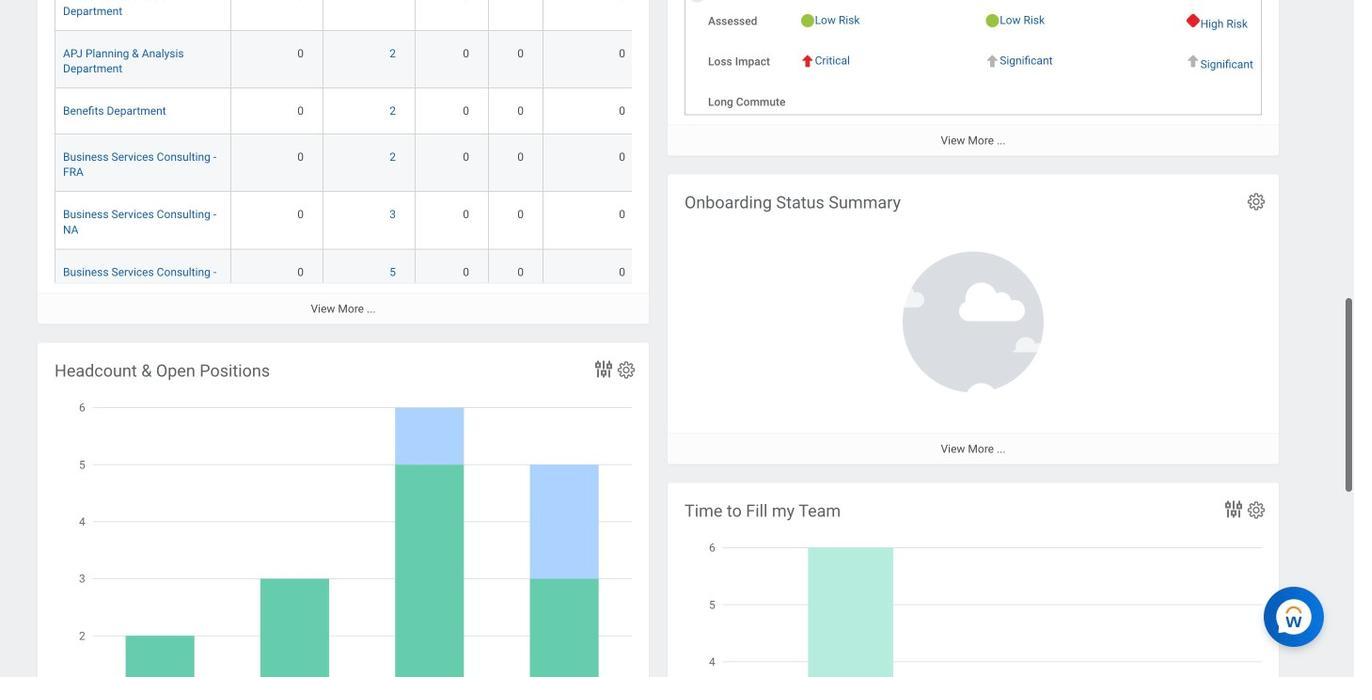 Task type: locate. For each thing, give the bounding box(es) containing it.
configure and view chart data image inside "time to fill my team" element
[[1223, 498, 1245, 521]]

1 row from the top
[[55, 0, 645, 31]]

configure and view chart data image
[[593, 358, 615, 381], [1223, 498, 1245, 521]]

cell
[[324, 0, 416, 31]]

configure time to fill my team image
[[1246, 500, 1267, 521]]

4 row from the top
[[55, 135, 645, 192]]

collapse image
[[690, 0, 701, 5]]

0 horizontal spatial configure and view chart data image
[[593, 358, 615, 381]]

configure onboarding status summary image
[[1246, 191, 1267, 212]]

3 row from the top
[[55, 89, 645, 135]]

configure and view chart data image left configure time to fill my team icon on the right bottom
[[1223, 498, 1245, 521]]

configure headcount & open positions image
[[616, 360, 637, 381]]

configure and view chart data image for configure headcount & open positions icon
[[593, 358, 615, 381]]

time to fill my team element
[[668, 483, 1279, 677]]

headcount & open positions element
[[38, 343, 649, 677]]

configure and view chart data image for configure time to fill my team icon on the right bottom
[[1223, 498, 1245, 521]]

0 vertical spatial configure and view chart data image
[[593, 358, 615, 381]]

row
[[55, 0, 645, 31], [55, 31, 645, 89], [55, 89, 645, 135], [55, 135, 645, 192], [55, 192, 645, 250], [55, 250, 645, 307]]

configure and view chart data image left configure headcount & open positions icon
[[593, 358, 615, 381]]

onboarding status summary element
[[668, 174, 1279, 464]]

configure and view chart data image inside headcount & open positions 'element'
[[593, 358, 615, 381]]

1 horizontal spatial configure and view chart data image
[[1223, 498, 1245, 521]]

1 vertical spatial configure and view chart data image
[[1223, 498, 1245, 521]]



Task type: describe. For each thing, give the bounding box(es) containing it.
6 row from the top
[[55, 250, 645, 307]]

5 row from the top
[[55, 192, 645, 250]]

headcount plan to pipeline element
[[38, 0, 649, 411]]

my team's retention risk element
[[668, 0, 1355, 156]]

2 row from the top
[[55, 31, 645, 89]]

cell inside headcount plan to pipeline element
[[324, 0, 416, 31]]



Task type: vqa. For each thing, say whether or not it's contained in the screenshot.
2nd started from the bottom
no



